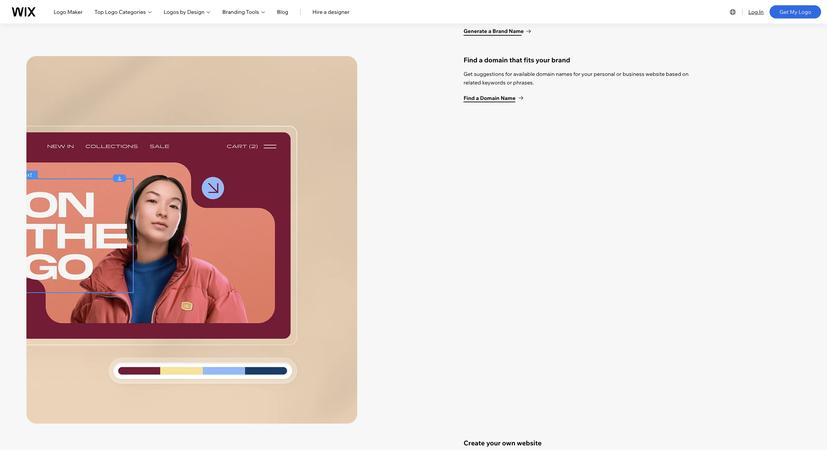 Task type: describe. For each thing, give the bounding box(es) containing it.
domain inside get suggestions for available domain names for your personal or business website based on related keywords or phrases.
[[536, 71, 555, 77]]

phrases.
[[513, 79, 534, 86]]

top logo categories
[[95, 8, 146, 15]]

3 logo from the left
[[799, 8, 811, 15]]

get suggestions for available domain names for your personal or business website based on related keywords or phrases.
[[464, 71, 689, 86]]

name for find a domain name
[[501, 95, 516, 101]]

create
[[464, 439, 485, 448]]

brand
[[493, 28, 508, 34]]

generate
[[464, 28, 487, 34]]

that
[[510, 56, 522, 64]]

designer
[[328, 8, 350, 15]]

logos by design
[[164, 8, 205, 15]]

log
[[749, 8, 758, 15]]

top
[[95, 8, 104, 15]]

blog
[[277, 8, 288, 15]]

logo inside dropdown button
[[105, 8, 118, 15]]

names
[[556, 71, 572, 77]]

1 horizontal spatial your
[[536, 56, 550, 64]]

find a domain name
[[464, 95, 516, 101]]

1 vertical spatial or
[[507, 79, 512, 86]]

hire a designer link
[[313, 8, 350, 16]]

language selector, english selected image
[[729, 8, 737, 16]]

logo maker
[[54, 8, 83, 15]]

related
[[464, 79, 481, 86]]

find a domain name link
[[464, 94, 526, 103]]

logos by design button
[[164, 8, 210, 16]]

a for designer
[[324, 8, 327, 15]]

brand
[[552, 56, 570, 64]]

logos
[[164, 8, 179, 15]]

get my logo link
[[770, 5, 821, 18]]

branding tools button
[[222, 8, 265, 16]]

based
[[666, 71, 681, 77]]

a for domain
[[479, 56, 483, 64]]

create your own website
[[464, 439, 542, 448]]

1 logo from the left
[[54, 8, 66, 15]]

maker
[[67, 8, 83, 15]]

tools
[[246, 8, 259, 15]]

website inside get suggestions for available domain names for your personal or business website based on related keywords or phrases.
[[646, 71, 665, 77]]

on
[[683, 71, 689, 77]]

find a domain that fits your brand
[[464, 56, 570, 64]]

a for domain
[[476, 95, 479, 101]]

0 horizontal spatial domain
[[484, 56, 508, 64]]

branding tools
[[222, 8, 259, 15]]

get for get suggestions for available domain names for your personal or business website based on related keywords or phrases.
[[464, 71, 473, 77]]

1 horizontal spatial or
[[617, 71, 622, 77]]

get my logo
[[780, 8, 811, 15]]



Task type: locate. For each thing, give the bounding box(es) containing it.
find for find a domain name
[[464, 95, 475, 101]]

2 find from the top
[[464, 95, 475, 101]]

a left brand
[[489, 28, 492, 34]]

generate a brand name link
[[464, 27, 534, 36]]

1 vertical spatial find
[[464, 95, 475, 101]]

log in
[[749, 8, 764, 15]]

get left the my
[[780, 8, 789, 15]]

2 for from the left
[[574, 71, 581, 77]]

find
[[464, 56, 478, 64], [464, 95, 475, 101]]

get
[[780, 8, 789, 15], [464, 71, 473, 77]]

0 horizontal spatial for
[[505, 71, 512, 77]]

0 horizontal spatial website
[[517, 439, 542, 448]]

business
[[623, 71, 645, 77]]

0 vertical spatial find
[[464, 56, 478, 64]]

1 vertical spatial name
[[501, 95, 516, 101]]

0 vertical spatial get
[[780, 8, 789, 15]]

find for find a domain that fits your brand
[[464, 56, 478, 64]]

available
[[514, 71, 535, 77]]

find up related
[[464, 56, 478, 64]]

2 vertical spatial your
[[486, 439, 501, 448]]

1 horizontal spatial for
[[574, 71, 581, 77]]

branding
[[222, 8, 245, 15]]

2 horizontal spatial your
[[582, 71, 593, 77]]

0 horizontal spatial or
[[507, 79, 512, 86]]

website left based on the right
[[646, 71, 665, 77]]

0 vertical spatial website
[[646, 71, 665, 77]]

website
[[646, 71, 665, 77], [517, 439, 542, 448]]

your left personal
[[582, 71, 593, 77]]

0 horizontal spatial get
[[464, 71, 473, 77]]

0 vertical spatial name
[[509, 28, 524, 34]]

logo
[[54, 8, 66, 15], [105, 8, 118, 15], [799, 8, 811, 15]]

log in link
[[749, 8, 764, 16]]

hire a designer
[[313, 8, 350, 15]]

a right hire on the left of the page
[[324, 8, 327, 15]]

hire
[[313, 8, 323, 15]]

own
[[502, 439, 516, 448]]

a for brand
[[489, 28, 492, 34]]

generate a brand name
[[464, 28, 524, 34]]

domain left the 'names'
[[536, 71, 555, 77]]

a left domain
[[476, 95, 479, 101]]

for
[[505, 71, 512, 77], [574, 71, 581, 77]]

your inside get suggestions for available domain names for your personal or business website based on related keywords or phrases.
[[582, 71, 593, 77]]

1 vertical spatial domain
[[536, 71, 555, 77]]

domain
[[480, 95, 500, 101]]

1 vertical spatial website
[[517, 439, 542, 448]]

1 horizontal spatial domain
[[536, 71, 555, 77]]

in
[[759, 8, 764, 15]]

personal
[[594, 71, 615, 77]]

design
[[187, 8, 205, 15]]

top logo categories button
[[95, 8, 152, 16]]

website right own
[[517, 439, 542, 448]]

logo left maker on the left
[[54, 8, 66, 15]]

0 vertical spatial or
[[617, 71, 622, 77]]

website builder with text box reading 'on the go' adjacent to a woman wearing a red jacket. site color template bar below. image
[[26, 56, 357, 424]]

your left own
[[486, 439, 501, 448]]

your right fits
[[536, 56, 550, 64]]

keywords
[[482, 79, 506, 86]]

0 horizontal spatial your
[[486, 439, 501, 448]]

name
[[509, 28, 524, 34], [501, 95, 516, 101]]

logo right the my
[[799, 8, 811, 15]]

1 find from the top
[[464, 56, 478, 64]]

1 horizontal spatial get
[[780, 8, 789, 15]]

my
[[790, 8, 798, 15]]

domain
[[484, 56, 508, 64], [536, 71, 555, 77]]

categories
[[119, 8, 146, 15]]

fits
[[524, 56, 534, 64]]

find down related
[[464, 95, 475, 101]]

blog link
[[277, 8, 288, 16]]

suggestions
[[474, 71, 504, 77]]

get up related
[[464, 71, 473, 77]]

logo right 'top'
[[105, 8, 118, 15]]

logo maker link
[[54, 8, 83, 16]]

2 horizontal spatial logo
[[799, 8, 811, 15]]

for left available
[[505, 71, 512, 77]]

get inside get suggestions for available domain names for your personal or business website based on related keywords or phrases.
[[464, 71, 473, 77]]

a up the suggestions
[[479, 56, 483, 64]]

0 vertical spatial your
[[536, 56, 550, 64]]

or
[[617, 71, 622, 77], [507, 79, 512, 86]]

name for generate a brand name
[[509, 28, 524, 34]]

get for get my logo
[[780, 8, 789, 15]]

domain up the suggestions
[[484, 56, 508, 64]]

your
[[536, 56, 550, 64], [582, 71, 593, 77], [486, 439, 501, 448]]

0 vertical spatial domain
[[484, 56, 508, 64]]

by
[[180, 8, 186, 15]]

or left the phrases.
[[507, 79, 512, 86]]

2 logo from the left
[[105, 8, 118, 15]]

1 horizontal spatial logo
[[105, 8, 118, 15]]

for right the 'names'
[[574, 71, 581, 77]]

a
[[324, 8, 327, 15], [489, 28, 492, 34], [479, 56, 483, 64], [476, 95, 479, 101]]

1 vertical spatial your
[[582, 71, 593, 77]]

0 horizontal spatial logo
[[54, 8, 66, 15]]

1 horizontal spatial website
[[646, 71, 665, 77]]

1 for from the left
[[505, 71, 512, 77]]

name right domain
[[501, 95, 516, 101]]

1 vertical spatial get
[[464, 71, 473, 77]]

name right brand
[[509, 28, 524, 34]]

or right personal
[[617, 71, 622, 77]]



Task type: vqa. For each thing, say whether or not it's contained in the screenshot.
third Logo from right
yes



